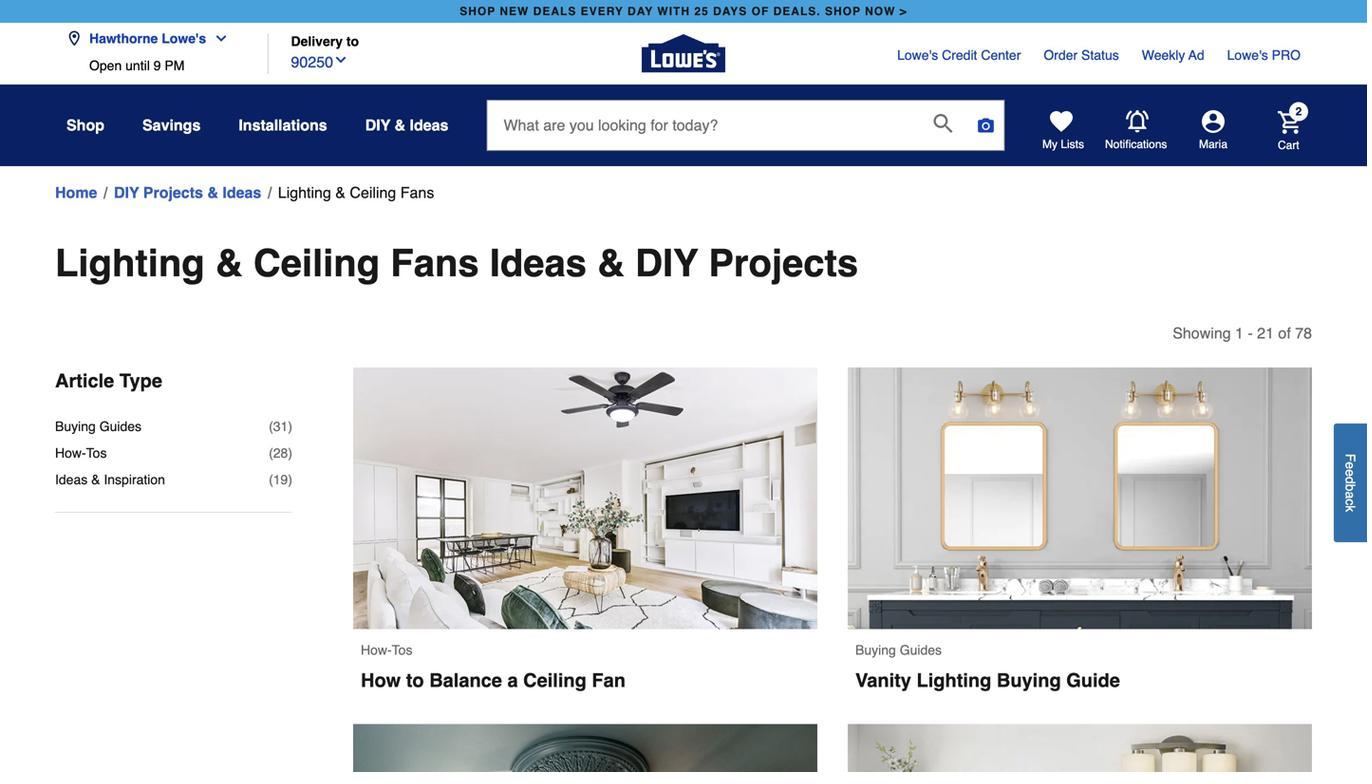 Task type: vqa. For each thing, say whether or not it's contained in the screenshot.
Hand Augers LINK
no



Task type: describe. For each thing, give the bounding box(es) containing it.
my lists
[[1043, 138, 1085, 151]]

a white minimalist living room with black ceiling fan, white couch and blue throw pillows. image
[[353, 368, 818, 629]]

open until 9 pm
[[89, 58, 185, 73]]

2 horizontal spatial diy
[[636, 241, 699, 285]]

how to balance a ceiling fan
[[361, 670, 626, 691]]

lighting for lighting & ceiling fans ideas & diy projects
[[55, 241, 205, 285]]

chevron down image inside hawthorne lowe's button
[[206, 31, 229, 46]]

tos for how to balance a ceiling fan
[[392, 642, 413, 658]]

ceiling for lighting & ceiling fans
[[350, 184, 396, 201]]

lowe's credit center
[[898, 47, 1021, 63]]

inspiration
[[104, 472, 165, 487]]

guides for vanity lighting buying guide
[[900, 642, 942, 658]]

center
[[982, 47, 1021, 63]]

pm
[[165, 58, 185, 73]]

weekly ad
[[1142, 47, 1205, 63]]

delivery
[[291, 34, 343, 49]]

diy projects & ideas link
[[114, 181, 261, 204]]

0 vertical spatial projects
[[143, 184, 203, 201]]

installations button
[[239, 108, 327, 142]]

90250 button
[[291, 49, 349, 74]]

balance
[[430, 670, 502, 691]]

2 vertical spatial ceiling
[[524, 670, 587, 691]]

ideas inside button
[[410, 116, 449, 134]]

how- for how to balance a ceiling fan
[[361, 642, 392, 658]]

diy & ideas button
[[365, 108, 449, 142]]

a white ceiling fan with a lamp in a room with teal walls. image
[[353, 724, 818, 772]]

showing 1 - 21 of 78
[[1173, 324, 1313, 342]]

f e e d b a c k
[[1344, 454, 1359, 512]]

maria
[[1200, 138, 1228, 151]]

order status
[[1044, 47, 1120, 63]]

( 28 )
[[269, 445, 293, 461]]

lowe's home improvement logo image
[[642, 12, 726, 95]]

now
[[865, 5, 896, 18]]

new
[[500, 5, 529, 18]]

how-tos for (
[[55, 445, 107, 461]]

lowe's for lowe's credit center
[[898, 47, 939, 63]]

ideas & inspiration
[[55, 472, 165, 487]]

delivery to
[[291, 34, 359, 49]]

& for ideas & inspiration
[[91, 472, 100, 487]]

of
[[752, 5, 770, 18]]

credit
[[942, 47, 978, 63]]

pro
[[1273, 47, 1301, 63]]

& for lighting & ceiling fans
[[336, 184, 346, 201]]

lowe's home improvement cart image
[[1279, 111, 1301, 134]]

two gold vanity lights over gold mirrors illuminating a dark blue vanity with gold fixtures. image
[[848, 368, 1313, 629]]

0 horizontal spatial a
[[508, 670, 518, 691]]

-
[[1249, 324, 1254, 342]]

status
[[1082, 47, 1120, 63]]

c
[[1344, 499, 1359, 505]]

78
[[1296, 324, 1313, 342]]

hawthorne lowe's
[[89, 31, 206, 46]]

) for ( 31 )
[[288, 419, 293, 434]]

& for lighting & ceiling fans ideas & diy projects
[[215, 241, 243, 285]]

type
[[119, 370, 162, 392]]

day
[[628, 5, 654, 18]]

19
[[273, 472, 288, 487]]

1 e from the top
[[1344, 462, 1359, 469]]

with
[[658, 5, 691, 18]]

maria button
[[1168, 110, 1260, 152]]

b
[[1344, 484, 1359, 491]]

fan
[[592, 670, 626, 691]]

( for 28
[[269, 445, 273, 461]]

to for how
[[406, 670, 424, 691]]

ad
[[1189, 47, 1205, 63]]

lighting & ceiling fans button
[[278, 181, 434, 204]]

article
[[55, 370, 114, 392]]

90250
[[291, 53, 333, 71]]

lowe's pro
[[1228, 47, 1301, 63]]

9
[[154, 58, 161, 73]]

showing
[[1173, 324, 1232, 342]]

guides for (
[[99, 419, 142, 434]]

camera image
[[977, 116, 996, 135]]

installations
[[239, 116, 327, 134]]

lowe's credit center link
[[898, 46, 1021, 65]]

how
[[361, 670, 401, 691]]

( for 31
[[269, 419, 273, 434]]

shop
[[66, 116, 104, 134]]

diy for diy & ideas
[[365, 116, 391, 134]]

guide
[[1067, 670, 1121, 691]]

f e e d b a c k button
[[1335, 424, 1368, 542]]

weekly ad link
[[1142, 46, 1205, 65]]

order status link
[[1044, 46, 1120, 65]]

31
[[273, 419, 288, 434]]

days
[[713, 5, 748, 18]]

( 31 )
[[269, 419, 293, 434]]

1 vertical spatial projects
[[709, 241, 859, 285]]

lighting & ceiling fans ideas & diy projects
[[55, 241, 859, 285]]

25
[[695, 5, 709, 18]]

1
[[1236, 324, 1244, 342]]

shop new deals every day with 25 days of deals. shop now > link
[[456, 0, 912, 23]]

21
[[1258, 324, 1275, 342]]

1 shop from the left
[[460, 5, 496, 18]]

article type
[[55, 370, 162, 392]]

home
[[55, 184, 97, 201]]

deals
[[534, 5, 577, 18]]

vanity
[[856, 670, 912, 691]]



Task type: locate. For each thing, give the bounding box(es) containing it.
0 vertical spatial buying guides
[[55, 419, 142, 434]]

shop left new
[[460, 5, 496, 18]]

ceiling left "fan"
[[524, 670, 587, 691]]

2 horizontal spatial buying
[[997, 670, 1062, 691]]

guides up vanity
[[900, 642, 942, 658]]

e
[[1344, 462, 1359, 469], [1344, 469, 1359, 477]]

( up ( 28 ) on the bottom left of page
[[269, 419, 273, 434]]

lighting down home link
[[55, 241, 205, 285]]

to
[[347, 34, 359, 49], [406, 670, 424, 691]]

weekly
[[1142, 47, 1186, 63]]

)
[[288, 419, 293, 434], [288, 445, 293, 461], [288, 472, 293, 487]]

lowe's home improvement lists image
[[1051, 110, 1073, 133]]

ideas
[[410, 116, 449, 134], [223, 184, 261, 201], [490, 241, 587, 285], [55, 472, 88, 487]]

1 vertical spatial to
[[406, 670, 424, 691]]

f
[[1344, 454, 1359, 462]]

1 vertical spatial chevron down image
[[333, 52, 349, 67]]

my lists link
[[1043, 110, 1085, 152]]

1 horizontal spatial guides
[[900, 642, 942, 658]]

chevron down image
[[206, 31, 229, 46], [333, 52, 349, 67]]

0 horizontal spatial lighting
[[55, 241, 205, 285]]

open
[[89, 58, 122, 73]]

a up "k"
[[1344, 491, 1359, 499]]

hawthorne lowe's button
[[66, 19, 237, 58]]

0 vertical spatial lighting
[[278, 184, 331, 201]]

how- up how on the left bottom
[[361, 642, 392, 658]]

1 horizontal spatial chevron down image
[[333, 52, 349, 67]]

2 vertical spatial )
[[288, 472, 293, 487]]

( for 19
[[269, 472, 273, 487]]

(
[[269, 419, 273, 434], [269, 445, 273, 461], [269, 472, 273, 487]]

my
[[1043, 138, 1058, 151]]

projects
[[143, 184, 203, 201], [709, 241, 859, 285]]

1 vertical spatial how-tos
[[361, 642, 413, 658]]

>
[[900, 5, 908, 18]]

&
[[395, 116, 406, 134], [207, 184, 218, 201], [336, 184, 346, 201], [215, 241, 243, 285], [598, 241, 625, 285], [91, 472, 100, 487]]

tos for (
[[86, 445, 107, 461]]

1 vertical spatial tos
[[392, 642, 413, 658]]

a right balance
[[508, 670, 518, 691]]

0 vertical spatial )
[[288, 419, 293, 434]]

1 ) from the top
[[288, 419, 293, 434]]

e up d
[[1344, 462, 1359, 469]]

2 vertical spatial diy
[[636, 241, 699, 285]]

guides down article type
[[99, 419, 142, 434]]

0 horizontal spatial shop
[[460, 5, 496, 18]]

location image
[[66, 31, 82, 46]]

1 ( from the top
[[269, 419, 273, 434]]

a inside button
[[1344, 491, 1359, 499]]

how-
[[55, 445, 86, 461], [361, 642, 392, 658]]

1 horizontal spatial how-
[[361, 642, 392, 658]]

notifications
[[1106, 138, 1168, 151]]

how-tos up ideas & inspiration
[[55, 445, 107, 461]]

tos
[[86, 445, 107, 461], [392, 642, 413, 658]]

lowe's home improvement notification center image
[[1127, 110, 1149, 133]]

) down ( 28 ) on the bottom left of page
[[288, 472, 293, 487]]

diy inside button
[[365, 116, 391, 134]]

shop
[[460, 5, 496, 18], [825, 5, 861, 18]]

lighting
[[278, 184, 331, 201], [55, 241, 205, 285], [917, 670, 992, 691]]

1 horizontal spatial lowe's
[[898, 47, 939, 63]]

chevron down image inside 90250 button
[[333, 52, 349, 67]]

) up ( 28 ) on the bottom left of page
[[288, 419, 293, 434]]

fans for lighting & ceiling fans
[[401, 184, 434, 201]]

0 vertical spatial (
[[269, 419, 273, 434]]

lighting down installations button
[[278, 184, 331, 201]]

1 vertical spatial buying
[[856, 642, 897, 658]]

how-tos up how on the left bottom
[[361, 642, 413, 658]]

shop left now
[[825, 5, 861, 18]]

lighting for lighting & ceiling fans
[[278, 184, 331, 201]]

lighting & ceiling fans
[[278, 184, 434, 201]]

how-tos for how to balance a ceiling fan
[[361, 642, 413, 658]]

3 ( from the top
[[269, 472, 273, 487]]

e up b on the bottom right
[[1344, 469, 1359, 477]]

1 horizontal spatial shop
[[825, 5, 861, 18]]

tos up how on the left bottom
[[392, 642, 413, 658]]

0 horizontal spatial lowe's
[[162, 31, 206, 46]]

buying guides for (
[[55, 419, 142, 434]]

) for ( 28 )
[[288, 445, 293, 461]]

1 horizontal spatial a
[[1344, 491, 1359, 499]]

0 vertical spatial ceiling
[[350, 184, 396, 201]]

buying guides
[[55, 419, 142, 434], [856, 642, 942, 658]]

buying guides up vanity
[[856, 642, 942, 658]]

None search field
[[487, 100, 1005, 169]]

1 vertical spatial a
[[508, 670, 518, 691]]

search image
[[934, 114, 953, 133]]

2 horizontal spatial lowe's
[[1228, 47, 1269, 63]]

0 horizontal spatial projects
[[143, 184, 203, 201]]

order
[[1044, 47, 1078, 63]]

buying left 'guide'
[[997, 670, 1062, 691]]

1 horizontal spatial tos
[[392, 642, 413, 658]]

1 vertical spatial ceiling
[[253, 241, 380, 285]]

0 horizontal spatial how-
[[55, 445, 86, 461]]

) up the 19
[[288, 445, 293, 461]]

lowe's for lowe's pro
[[1228, 47, 1269, 63]]

0 vertical spatial diy
[[365, 116, 391, 134]]

& for diy & ideas
[[395, 116, 406, 134]]

1 vertical spatial how-
[[361, 642, 392, 658]]

1 horizontal spatial diy
[[365, 116, 391, 134]]

a video showing how to install a mirrored medicine cabinet and vanity light. image
[[848, 724, 1313, 772]]

0 vertical spatial fans
[[401, 184, 434, 201]]

k
[[1344, 505, 1359, 512]]

to right delivery
[[347, 34, 359, 49]]

to for delivery
[[347, 34, 359, 49]]

diy for diy projects & ideas
[[114, 184, 139, 201]]

buying up vanity
[[856, 642, 897, 658]]

how- up ideas & inspiration
[[55, 445, 86, 461]]

1 vertical spatial diy
[[114, 184, 139, 201]]

diy
[[365, 116, 391, 134], [114, 184, 139, 201], [636, 241, 699, 285]]

of
[[1279, 324, 1292, 342]]

0 vertical spatial a
[[1344, 491, 1359, 499]]

2 ) from the top
[[288, 445, 293, 461]]

hawthorne
[[89, 31, 158, 46]]

ceiling inside lighting & ceiling fans button
[[350, 184, 396, 201]]

2 shop from the left
[[825, 5, 861, 18]]

guides
[[99, 419, 142, 434], [900, 642, 942, 658]]

d
[[1344, 477, 1359, 484]]

0 vertical spatial how-
[[55, 445, 86, 461]]

0 horizontal spatial guides
[[99, 419, 142, 434]]

1 horizontal spatial buying guides
[[856, 642, 942, 658]]

28
[[273, 445, 288, 461]]

0 vertical spatial buying
[[55, 419, 96, 434]]

shop button
[[66, 108, 104, 142]]

diy projects & ideas
[[114, 184, 261, 201]]

lowe's pro link
[[1228, 46, 1301, 65]]

ceiling
[[350, 184, 396, 201], [253, 241, 380, 285], [524, 670, 587, 691]]

until
[[126, 58, 150, 73]]

0 horizontal spatial diy
[[114, 184, 139, 201]]

) for ( 19 )
[[288, 472, 293, 487]]

lighting right vanity
[[917, 670, 992, 691]]

0 horizontal spatial buying
[[55, 419, 96, 434]]

0 horizontal spatial how-tos
[[55, 445, 107, 461]]

lists
[[1061, 138, 1085, 151]]

home link
[[55, 181, 97, 204]]

savings
[[142, 116, 201, 134]]

shop new deals every day with 25 days of deals. shop now >
[[460, 5, 908, 18]]

0 vertical spatial to
[[347, 34, 359, 49]]

ceiling down diy & ideas button
[[350, 184, 396, 201]]

buying for (
[[55, 419, 96, 434]]

0 vertical spatial guides
[[99, 419, 142, 434]]

ceiling down lighting & ceiling fans button
[[253, 241, 380, 285]]

2 ( from the top
[[269, 445, 273, 461]]

diy & ideas
[[365, 116, 449, 134]]

savings button
[[142, 108, 201, 142]]

0 horizontal spatial buying guides
[[55, 419, 142, 434]]

deals.
[[774, 5, 821, 18]]

1 vertical spatial fans
[[391, 241, 479, 285]]

lighting inside button
[[278, 184, 331, 201]]

ceiling for lighting & ceiling fans ideas & diy projects
[[253, 241, 380, 285]]

( up the 19
[[269, 445, 273, 461]]

1 horizontal spatial buying
[[856, 642, 897, 658]]

3 ) from the top
[[288, 472, 293, 487]]

lowe's up pm
[[162, 31, 206, 46]]

1 vertical spatial guides
[[900, 642, 942, 658]]

( 19 )
[[269, 472, 293, 487]]

0 horizontal spatial tos
[[86, 445, 107, 461]]

2 vertical spatial buying
[[997, 670, 1062, 691]]

tos up ideas & inspiration
[[86, 445, 107, 461]]

buying guides for vanity lighting buying guide
[[856, 642, 942, 658]]

lowe's left the credit
[[898, 47, 939, 63]]

buying down article at left
[[55, 419, 96, 434]]

fans
[[401, 184, 434, 201], [391, 241, 479, 285]]

2 e from the top
[[1344, 469, 1359, 477]]

0 vertical spatial tos
[[86, 445, 107, 461]]

1 horizontal spatial projects
[[709, 241, 859, 285]]

lowe's left pro at the top
[[1228, 47, 1269, 63]]

fans inside button
[[401, 184, 434, 201]]

lowe's inside button
[[162, 31, 206, 46]]

2 horizontal spatial lighting
[[917, 670, 992, 691]]

0 vertical spatial how-tos
[[55, 445, 107, 461]]

1 vertical spatial buying guides
[[856, 642, 942, 658]]

Search Query text field
[[488, 101, 919, 150]]

fans for lighting & ceiling fans ideas & diy projects
[[391, 241, 479, 285]]

0 horizontal spatial to
[[347, 34, 359, 49]]

1 vertical spatial (
[[269, 445, 273, 461]]

2 vertical spatial (
[[269, 472, 273, 487]]

every
[[581, 5, 624, 18]]

buying for vanity lighting buying guide
[[856, 642, 897, 658]]

0 vertical spatial chevron down image
[[206, 31, 229, 46]]

cart
[[1279, 138, 1300, 152]]

1 horizontal spatial how-tos
[[361, 642, 413, 658]]

vanity lighting buying guide
[[856, 670, 1121, 691]]

buying guides down article type
[[55, 419, 142, 434]]

how- for (
[[55, 445, 86, 461]]

1 horizontal spatial to
[[406, 670, 424, 691]]

( down ( 28 ) on the bottom left of page
[[269, 472, 273, 487]]

1 vertical spatial lighting
[[55, 241, 205, 285]]

1 vertical spatial )
[[288, 445, 293, 461]]

2
[[1296, 105, 1303, 118]]

2 vertical spatial lighting
[[917, 670, 992, 691]]

to right how on the left bottom
[[406, 670, 424, 691]]

1 horizontal spatial lighting
[[278, 184, 331, 201]]

a
[[1344, 491, 1359, 499], [508, 670, 518, 691]]

0 horizontal spatial chevron down image
[[206, 31, 229, 46]]

buying
[[55, 419, 96, 434], [856, 642, 897, 658], [997, 670, 1062, 691]]



